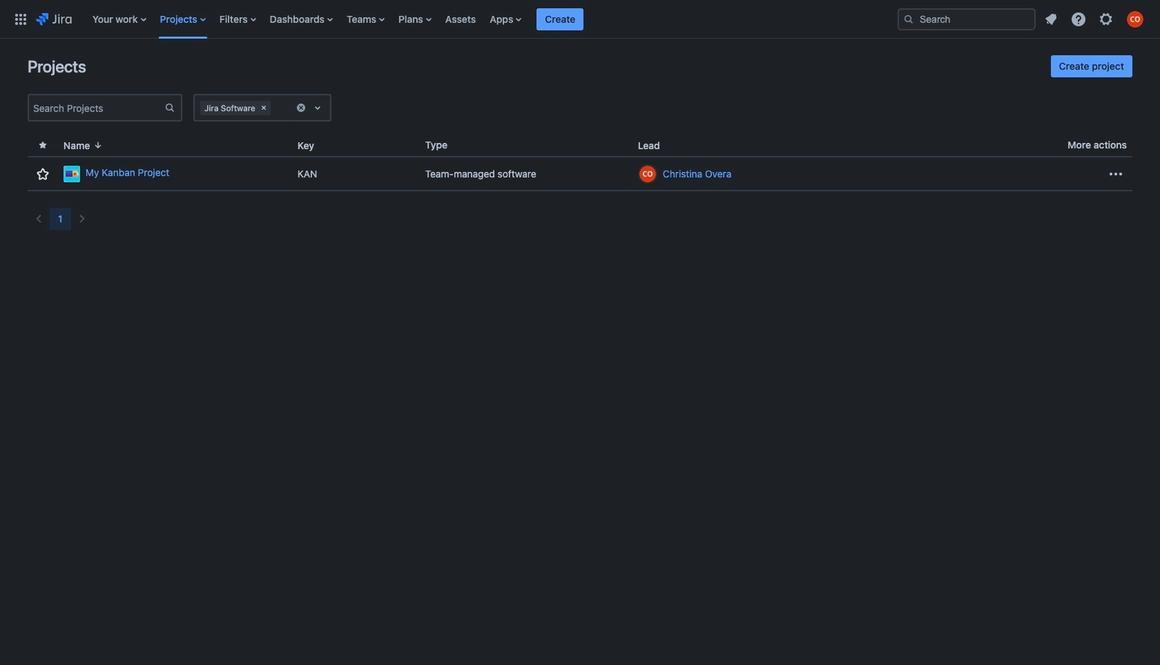 Task type: locate. For each thing, give the bounding box(es) containing it.
appswitcher icon image
[[12, 11, 29, 27]]

list item
[[537, 0, 584, 38]]

group
[[1051, 55, 1133, 77]]

primary element
[[8, 0, 887, 38]]

your profile and settings image
[[1127, 11, 1144, 27]]

help image
[[1071, 11, 1087, 27]]

Choose Jira products text field
[[273, 101, 276, 115]]

banner
[[0, 0, 1161, 39]]

next image
[[74, 211, 90, 227]]

clear image
[[296, 102, 307, 113]]

0 horizontal spatial list
[[85, 0, 887, 38]]

star my kanban project image
[[35, 165, 51, 182]]

more image
[[1108, 165, 1125, 182]]

list
[[85, 0, 887, 38], [1039, 7, 1152, 31]]

jira image
[[36, 11, 72, 27], [36, 11, 72, 27]]

None search field
[[898, 8, 1036, 30]]



Task type: describe. For each thing, give the bounding box(es) containing it.
Search field
[[898, 8, 1036, 30]]

clear image
[[258, 102, 269, 113]]

previous image
[[30, 211, 47, 227]]

1 horizontal spatial list
[[1039, 7, 1152, 31]]

Search Projects text field
[[29, 98, 164, 117]]

settings image
[[1098, 11, 1115, 27]]

notifications image
[[1043, 11, 1060, 27]]

search image
[[904, 13, 915, 25]]

open image
[[309, 99, 326, 116]]



Task type: vqa. For each thing, say whether or not it's contained in the screenshot.
Close icon
no



